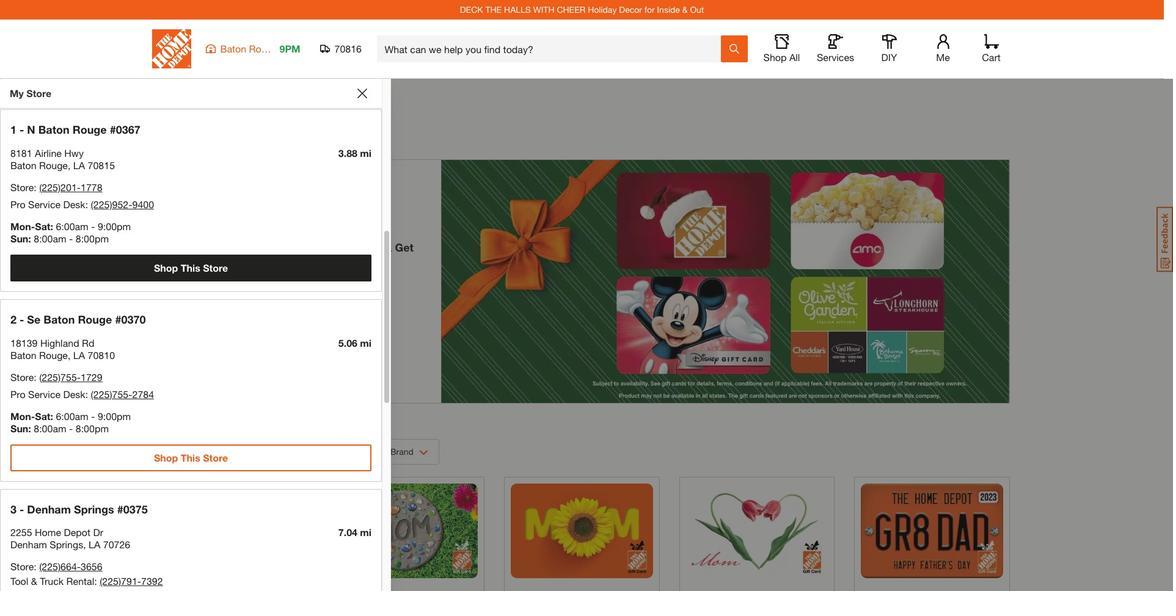 Task type: locate. For each thing, give the bounding box(es) containing it.
diy
[[882, 51, 898, 63]]

desk for n baton rouge
[[63, 199, 85, 210]]

1 service from the top
[[28, 199, 61, 210]]

0 vertical spatial shop this store button
[[10, 255, 372, 282]]

mon- for se
[[10, 411, 35, 422]]

rouge down airline
[[39, 159, 68, 171]]

2 6:00am from the top
[[56, 411, 89, 422]]

#
[[110, 123, 116, 136], [115, 313, 121, 326], [117, 503, 123, 516]]

pro down 8181
[[10, 199, 25, 210]]

use
[[144, 81, 162, 93]]

0 vertical spatial 8:00pm
[[76, 233, 109, 244]]

rouge down highland
[[39, 349, 68, 361]]

mi right 5.06
[[360, 337, 372, 349]]

desk down (225)755-1729 'link'
[[63, 389, 85, 400]]

& left get
[[385, 241, 392, 254]]

baton for 18139 highland rd baton rouge , la 70810
[[10, 349, 36, 361]]

9:00pm
[[98, 221, 131, 232], [98, 411, 131, 422]]

1 horizontal spatial gift
[[329, 241, 347, 254]]

0 vertical spatial sat:
[[35, 221, 53, 232]]

springs
[[74, 503, 114, 516], [50, 539, 83, 551]]

rouge up hwy
[[73, 123, 107, 136]]

1 desk from the top
[[63, 199, 85, 210]]

baton
[[220, 43, 247, 54], [38, 123, 70, 136], [10, 159, 36, 171], [44, 313, 75, 326], [10, 349, 36, 361]]

1 vertical spatial ,
[[68, 349, 71, 361]]

home depot mom stepping stone gift card image
[[336, 484, 478, 579]]

8:00am down (225)201-
[[34, 233, 66, 244]]

service
[[28, 199, 61, 210], [28, 389, 61, 400]]

3656
[[81, 561, 102, 573]]

1 vertical spatial denham
[[10, 539, 47, 551]]

springs inside 2255 home depot dr denham springs , la 70726
[[50, 539, 83, 551]]

0 vertical spatial &
[[683, 4, 688, 15]]

, down depot
[[83, 539, 86, 551]]

la down hwy
[[73, 159, 85, 171]]

(225)755-
[[39, 371, 81, 383], [91, 389, 132, 400]]

2 8:00pm from the top
[[76, 423, 109, 434]]

2 desk from the top
[[63, 389, 85, 400]]

store : (225)201-1778 pro service desk : (225)952-9400
[[10, 181, 154, 210]]

0375
[[123, 503, 148, 516]]

use current location button
[[10, 80, 372, 95]]

store inside store : (225)201-1778 pro service desk : (225)952-9400
[[10, 181, 34, 193]]

& right "tool"
[[31, 576, 37, 588]]

for
[[645, 4, 655, 15]]

1 vertical spatial 8:00pm
[[76, 423, 109, 434]]

1 mon-sat: 6:00am - 9:00pm sun: 8:00am - 8:00pm from the top
[[10, 221, 131, 244]]

0 vertical spatial sun:
[[10, 233, 31, 244]]

8:00pm for se baton rouge
[[76, 423, 109, 434]]

0 vertical spatial cards
[[218, 110, 302, 146]]

& inside store : (225)664-3656 tool & truck rental : (225)791-7392
[[31, 576, 37, 588]]

pro down 18139
[[10, 389, 25, 400]]

8:00am for n
[[34, 233, 66, 244]]

9:00pm for 0367
[[98, 221, 131, 232]]

1 horizontal spatial (225)755-
[[91, 389, 132, 400]]

baton for 2 - se baton rouge # 0370
[[44, 313, 75, 326]]

mi for 0367
[[360, 147, 372, 159]]

0 vertical spatial desk
[[63, 199, 85, 210]]

2 vertical spatial mi
[[360, 527, 372, 539]]

feedback link image
[[1157, 207, 1174, 273]]

rouge inside "8181 airline hwy baton rouge , la 70815"
[[39, 159, 68, 171]]

& left out
[[683, 4, 688, 15]]

1 vertical spatial service
[[28, 389, 61, 400]]

18139
[[10, 337, 38, 349]]

18139 highland rd baton rouge , la 70810
[[10, 337, 115, 361]]

0 vertical spatial (225)755-
[[39, 371, 81, 383]]

70816
[[335, 43, 362, 54]]

, for se
[[68, 349, 71, 361]]

sat: down (225)755-1729 'link'
[[35, 411, 53, 422]]

0 vertical spatial 6:00am
[[56, 221, 89, 232]]

6:00am for n
[[56, 221, 89, 232]]

9:00pm down '(225)755-2784' link
[[98, 411, 131, 422]]

1 vertical spatial shop
[[154, 262, 178, 274]]

1 vertical spatial (225)755-
[[91, 389, 132, 400]]

1 horizontal spatial cards
[[350, 241, 382, 254]]

rouge up rd
[[78, 313, 112, 326]]

gift inside see your available funds, buy gift cards & get more done
[[329, 241, 347, 254]]

1 vertical spatial la
[[73, 349, 85, 361]]

shop this store button
[[10, 255, 372, 282], [10, 445, 372, 472]]

1 6:00am from the top
[[56, 221, 89, 232]]

see your available funds, buy gift cards & get more done
[[167, 241, 414, 268]]

2 vertical spatial &
[[31, 576, 37, 588]]

my
[[10, 87, 24, 99]]

2 sun: from the top
[[10, 423, 31, 434]]

1 vertical spatial 6:00am
[[56, 411, 89, 422]]

mon-sat: 6:00am - 9:00pm sun: 8:00am - 8:00pm down store : (225)201-1778 pro service desk : (225)952-9400 at the left of the page
[[10, 221, 131, 244]]

:
[[34, 181, 36, 193], [85, 199, 88, 210], [34, 371, 36, 383], [85, 389, 88, 400], [34, 561, 36, 573], [94, 576, 97, 588]]

truck
[[40, 576, 64, 588]]

sat:
[[35, 221, 53, 232], [35, 411, 53, 422]]

0 vertical spatial this
[[181, 262, 200, 274]]

rouge left 9pm on the left top
[[249, 43, 278, 54]]

2 vertical spatial #
[[117, 503, 123, 516]]

shop all
[[764, 51, 801, 63]]

6:00am down store : (225)201-1778 pro service desk : (225)952-9400 at the left of the page
[[56, 221, 89, 232]]

, inside 2255 home depot dr denham springs , la 70726
[[83, 539, 86, 551]]

mi
[[360, 147, 372, 159], [360, 337, 372, 349], [360, 527, 372, 539]]

service for se
[[28, 389, 61, 400]]

pro inside store : (225)201-1778 pro service desk : (225)952-9400
[[10, 199, 25, 210]]

1 sat: from the top
[[35, 221, 53, 232]]

2 service from the top
[[28, 389, 61, 400]]

this
[[181, 262, 200, 274], [181, 452, 200, 464]]

all
[[790, 51, 801, 63]]

(225)201-1778 link
[[39, 181, 102, 193]]

2 8:00am from the top
[[34, 423, 66, 434]]

1 vertical spatial 8:00am
[[34, 423, 66, 434]]

desk inside store : (225)201-1778 pro service desk : (225)952-9400
[[63, 199, 85, 210]]

2 vertical spatial shop
[[154, 452, 178, 464]]

2 sat: from the top
[[35, 411, 53, 422]]

3 mi from the top
[[360, 527, 372, 539]]

, down highland
[[68, 349, 71, 361]]

with
[[534, 4, 555, 15]]

my store
[[10, 87, 51, 99]]

denham down 2255
[[10, 539, 47, 551]]

2 9:00pm from the top
[[98, 411, 131, 422]]

1 - n baton rouge # 0367
[[10, 123, 140, 136]]

0 vertical spatial ,
[[68, 159, 71, 171]]

0 vertical spatial mon-sat: 6:00am - 9:00pm sun: 8:00am - 8:00pm
[[10, 221, 131, 244]]

desk down (225)201-1778 link
[[63, 199, 85, 210]]

pro for 1
[[10, 199, 25, 210]]

1778
[[81, 181, 102, 193]]

1 8:00am from the top
[[34, 233, 66, 244]]

0 vertical spatial la
[[73, 159, 85, 171]]

1 vertical spatial this
[[181, 452, 200, 464]]

gift
[[156, 110, 210, 146], [329, 241, 347, 254]]

baton down 18139
[[10, 349, 36, 361]]

1 8:00pm from the top
[[76, 233, 109, 244]]

springs down depot
[[50, 539, 83, 551]]

(225)755-1729 link
[[39, 371, 102, 383]]

gift down current
[[156, 110, 210, 146]]

0 horizontal spatial &
[[31, 576, 37, 588]]

1 vertical spatial sun:
[[10, 423, 31, 434]]

depot
[[64, 527, 91, 539]]

, inside "8181 airline hwy baton rouge , la 70815"
[[68, 159, 71, 171]]

1 vertical spatial mon-sat: 6:00am - 9:00pm sun: 8:00am - 8:00pm
[[10, 411, 131, 434]]

(225)755- down 18139 highland rd baton rouge , la 70810
[[39, 371, 81, 383]]

1 mon- from the top
[[10, 221, 35, 232]]

shop inside button
[[764, 51, 787, 63]]

la inside 2255 home depot dr denham springs , la 70726
[[89, 539, 100, 551]]

out
[[691, 4, 704, 15]]

1 pro from the top
[[10, 199, 25, 210]]

baton up location on the left top of page
[[220, 43, 247, 54]]

1 vertical spatial shop this store
[[154, 452, 228, 464]]

mon-sat: 6:00am - 9:00pm sun: 8:00am - 8:00pm down store : (225)755-1729 pro service desk : (225)755-2784 at left
[[10, 411, 131, 434]]

rouge for 1 - n baton rouge # 0367
[[73, 123, 107, 136]]

,
[[68, 159, 71, 171], [68, 349, 71, 361], [83, 539, 86, 551]]

0 vertical spatial service
[[28, 199, 61, 210]]

service inside store : (225)755-1729 pro service desk : (225)755-2784
[[28, 389, 61, 400]]

halls
[[504, 4, 531, 15]]

home depot football dad egift image
[[161, 484, 303, 579]]

1 vertical spatial #
[[115, 313, 121, 326]]

baton down 8181
[[10, 159, 36, 171]]

2 mi from the top
[[360, 337, 372, 349]]

0 vertical spatial 9:00pm
[[98, 221, 131, 232]]

service inside store : (225)201-1778 pro service desk : (225)952-9400
[[28, 199, 61, 210]]

6:00am
[[56, 221, 89, 232], [56, 411, 89, 422]]

pro inside store : (225)755-1729 pro service desk : (225)755-2784
[[10, 389, 25, 400]]

rouge inside 18139 highland rd baton rouge , la 70810
[[39, 349, 68, 361]]

2 mon-sat: 6:00am - 9:00pm sun: 8:00am - 8:00pm from the top
[[10, 411, 131, 434]]

denham up home
[[27, 503, 71, 516]]

springs up dr
[[74, 503, 114, 516]]

1 9:00pm from the top
[[98, 221, 131, 232]]

la down dr
[[89, 539, 100, 551]]

service for n
[[28, 199, 61, 210]]

1 horizontal spatial &
[[385, 241, 392, 254]]

8181 airline hwy baton rouge , la 70815
[[10, 147, 115, 171]]

1 vertical spatial mon-
[[10, 411, 35, 422]]

1 vertical spatial pro
[[10, 389, 25, 400]]

1 vertical spatial &
[[385, 241, 392, 254]]

1 vertical spatial sat:
[[35, 411, 53, 422]]

1 vertical spatial 9:00pm
[[98, 411, 131, 422]]

rouge for 2 - se baton rouge # 0370
[[78, 313, 112, 326]]

2 vertical spatial ,
[[83, 539, 86, 551]]

sun: for 2
[[10, 423, 31, 434]]

la
[[73, 159, 85, 171], [73, 349, 85, 361], [89, 539, 100, 551]]

8:00pm
[[76, 233, 109, 244], [76, 423, 109, 434]]

1 sun: from the top
[[10, 233, 31, 244]]

(225)952-9400 link
[[91, 199, 154, 210]]

service down (225)201-
[[28, 199, 61, 210]]

&
[[683, 4, 688, 15], [385, 241, 392, 254], [31, 576, 37, 588]]

service down (225)755-1729 'link'
[[28, 389, 61, 400]]

done
[[197, 255, 225, 268]]

cards left get
[[350, 241, 382, 254]]

sat: down (225)201-
[[35, 221, 53, 232]]

rouge
[[249, 43, 278, 54], [73, 123, 107, 136], [39, 159, 68, 171], [78, 313, 112, 326], [39, 349, 68, 361]]

denham
[[27, 503, 71, 516], [10, 539, 47, 551]]

cards down location on the left top of page
[[218, 110, 302, 146]]

# for 0367
[[110, 123, 116, 136]]

dr
[[93, 527, 103, 539]]

baton for 8181 airline hwy baton rouge , la 70815
[[10, 159, 36, 171]]

(225)201-
[[39, 181, 81, 193]]

desk inside store : (225)755-1729 pro service desk : (225)755-2784
[[63, 389, 85, 400]]

baton inside 18139 highland rd baton rouge , la 70810
[[10, 349, 36, 361]]

la inside "8181 airline hwy baton rouge , la 70815"
[[73, 159, 85, 171]]

(225)755- down 1729
[[91, 389, 132, 400]]

8:00pm down store : (225)755-1729 pro service desk : (225)755-2784 at left
[[76, 423, 109, 434]]

0 vertical spatial pro
[[10, 199, 25, 210]]

0 vertical spatial shop
[[764, 51, 787, 63]]

0 vertical spatial gift
[[156, 110, 210, 146]]

0 vertical spatial 8:00am
[[34, 233, 66, 244]]

rouge for 8181 airline hwy baton rouge , la 70815
[[39, 159, 68, 171]]

2 vertical spatial la
[[89, 539, 100, 551]]

6:00am down store : (225)755-1729 pro service desk : (225)755-2784 at left
[[56, 411, 89, 422]]

baton inside "8181 airline hwy baton rouge , la 70815"
[[10, 159, 36, 171]]

baton right n
[[38, 123, 70, 136]]

3.88 mi
[[339, 147, 372, 159]]

8:00pm down (225)952-
[[76, 233, 109, 244]]

, inside 18139 highland rd baton rouge , la 70810
[[68, 349, 71, 361]]

1 vertical spatial cards
[[350, 241, 382, 254]]

1 vertical spatial springs
[[50, 539, 83, 551]]

deck the halls with cheer holiday decor for inside & out
[[460, 4, 704, 15]]

1 vertical spatial mi
[[360, 337, 372, 349]]

funds,
[[267, 241, 303, 254]]

0 horizontal spatial (225)755-
[[39, 371, 81, 383]]

2 shop this store button from the top
[[10, 445, 372, 472]]

8:00am down store : (225)755-1729 pro service desk : (225)755-2784 at left
[[34, 423, 66, 434]]

0 vertical spatial mi
[[360, 147, 372, 159]]

1 vertical spatial desk
[[63, 389, 85, 400]]

0 vertical spatial mon-
[[10, 221, 35, 232]]

la down rd
[[73, 349, 85, 361]]

baton rouge 9pm
[[220, 43, 301, 54]]

-
[[20, 123, 24, 136], [91, 221, 95, 232], [69, 233, 73, 244], [20, 313, 24, 326], [91, 411, 95, 422], [69, 423, 73, 434], [20, 503, 24, 516]]

cards
[[218, 110, 302, 146], [350, 241, 382, 254]]

1 shop this store from the top
[[154, 262, 228, 274]]

me button
[[924, 34, 963, 64]]

mon-sat: 6:00am - 9:00pm sun: 8:00am - 8:00pm
[[10, 221, 131, 244], [10, 411, 131, 434]]

0 vertical spatial shop this store
[[154, 262, 228, 274]]

2 mon- from the top
[[10, 411, 35, 422]]

, down hwy
[[68, 159, 71, 171]]

1 vertical spatial shop this store button
[[10, 445, 372, 472]]

9:00pm down (225)952-
[[98, 221, 131, 232]]

2 pro from the top
[[10, 389, 25, 400]]

la inside 18139 highland rd baton rouge , la 70810
[[73, 349, 85, 361]]

3 - denham springs # 0375
[[10, 503, 148, 516]]

baton up highland
[[44, 313, 75, 326]]

0 vertical spatial #
[[110, 123, 116, 136]]

cart
[[983, 51, 1001, 63]]

store : (225)664-3656 tool & truck rental : (225)791-7392
[[10, 561, 163, 588]]

: down 3656
[[94, 576, 97, 588]]

shop all button
[[763, 34, 802, 64]]

1 mi from the top
[[360, 147, 372, 159]]

mi right the 3.88
[[360, 147, 372, 159]]

mi right 7.04
[[360, 527, 372, 539]]

home depot mom sunflower gift card image
[[511, 484, 653, 579]]

1 vertical spatial gift
[[329, 241, 347, 254]]

gift right buy
[[329, 241, 347, 254]]

8:00am for se
[[34, 423, 66, 434]]



Task type: vqa. For each thing, say whether or not it's contained in the screenshot.
ROUGE related to 2 - Se Baton Rouge # 0370
yes



Task type: describe. For each thing, give the bounding box(es) containing it.
baton for 1 - n baton rouge # 0367
[[38, 123, 70, 136]]

7.04
[[339, 527, 358, 539]]

mon-sat: 6:00am - 9:00pm sun: 8:00am - 8:00pm for se
[[10, 411, 131, 434]]

la for se baton rouge
[[73, 349, 85, 361]]

tool
[[10, 576, 28, 588]]

rouge for 18139 highland rd baton rouge , la 70810
[[39, 349, 68, 361]]

highland
[[40, 337, 79, 349]]

(225)952-
[[91, 199, 132, 210]]

7.04 mi
[[339, 527, 372, 539]]

the
[[486, 4, 502, 15]]

: down 1729
[[85, 389, 88, 400]]

7392
[[141, 576, 163, 588]]

shop for first shop this store button from the top of the page
[[154, 262, 178, 274]]

9:00pm for 0370
[[98, 411, 131, 422]]

rental
[[66, 576, 94, 588]]

current
[[164, 81, 197, 93]]

n
[[27, 123, 35, 136]]

What can we help you find today? search field
[[385, 36, 721, 62]]

home depot mom tulip heart egift image
[[686, 484, 828, 579]]

(225)664-
[[39, 561, 81, 573]]

la for n baton rouge
[[73, 159, 85, 171]]

home depot orange plate dad egift image
[[862, 484, 1004, 579]]

2784
[[132, 389, 154, 400]]

gift cards
[[156, 110, 302, 146]]

deck the halls with cheer holiday decor for inside & out link
[[460, 4, 704, 15]]

(225)791-7392 link
[[100, 576, 163, 588]]

home
[[35, 527, 61, 539]]

drawer close image
[[358, 89, 367, 98]]

services button
[[817, 34, 856, 64]]

8:00pm for n baton rouge
[[76, 233, 109, 244]]

deck
[[460, 4, 483, 15]]

mon- for n
[[10, 221, 35, 232]]

buy
[[306, 241, 326, 254]]

: left (225)755-1729 'link'
[[34, 371, 36, 383]]

0 horizontal spatial gift
[[156, 110, 210, 146]]

decor
[[619, 4, 642, 15]]

cards inside see your available funds, buy gift cards & get more done
[[350, 241, 382, 254]]

mon-sat: 6:00am - 9:00pm sun: 8:00am - 8:00pm for n
[[10, 221, 131, 244]]

2255 home depot dr denham springs , la 70726
[[10, 527, 130, 551]]

se
[[27, 313, 41, 326]]

3.88
[[339, 147, 358, 159]]

store inside store : (225)755-1729 pro service desk : (225)755-2784
[[10, 371, 34, 383]]

2 - se baton rouge # 0370
[[10, 313, 146, 326]]

inside
[[658, 4, 680, 15]]

# for 0370
[[115, 313, 121, 326]]

use current location
[[144, 81, 238, 93]]

shop for second shop this store button from the top
[[154, 452, 178, 464]]

see
[[167, 241, 187, 254]]

holiday
[[588, 4, 617, 15]]

image for give the gift of doing image
[[442, 160, 1010, 404]]

5.06
[[339, 337, 358, 349]]

0 horizontal spatial cards
[[218, 110, 302, 146]]

1729
[[81, 371, 102, 383]]

desk for se baton rouge
[[63, 389, 85, 400]]

me
[[937, 51, 951, 63]]

2 horizontal spatial &
[[683, 4, 688, 15]]

6:00am for se
[[56, 411, 89, 422]]

0 vertical spatial springs
[[74, 503, 114, 516]]

(225)755-2784 link
[[91, 389, 154, 400]]

mi for 0370
[[360, 337, 372, 349]]

0 vertical spatial denham
[[27, 503, 71, 516]]

store inside store : (225)664-3656 tool & truck rental : (225)791-7392
[[10, 561, 34, 573]]

70810
[[88, 349, 115, 361]]

sat: for n
[[35, 221, 53, 232]]

store : (225)755-1729 pro service desk : (225)755-2784
[[10, 371, 154, 400]]

2 shop this store from the top
[[154, 452, 228, 464]]

9pm
[[280, 43, 301, 54]]

70815
[[88, 159, 115, 171]]

: left (225)664- at the bottom of page
[[34, 561, 36, 573]]

cheer
[[557, 4, 586, 15]]

hwy
[[64, 147, 84, 159]]

(225)664-3656 link
[[39, 561, 102, 573]]

: down 1778
[[85, 199, 88, 210]]

, for n
[[68, 159, 71, 171]]

cart link
[[979, 34, 1005, 64]]

1
[[10, 123, 17, 136]]

5.06 mi
[[339, 337, 372, 349]]

denham inside 2255 home depot dr denham springs , la 70726
[[10, 539, 47, 551]]

pro for 2
[[10, 389, 25, 400]]

70816 button
[[320, 43, 362, 55]]

2
[[10, 313, 17, 326]]

services
[[817, 51, 855, 63]]

1 shop this store button from the top
[[10, 255, 372, 282]]

rd
[[82, 337, 94, 349]]

get
[[395, 241, 414, 254]]

: left (225)201-
[[34, 181, 36, 193]]

available
[[217, 241, 264, 254]]

2255
[[10, 527, 32, 539]]

1 this from the top
[[181, 262, 200, 274]]

diy button
[[870, 34, 909, 64]]

0370
[[121, 313, 146, 326]]

2 this from the top
[[181, 452, 200, 464]]

your
[[190, 241, 214, 254]]

9400
[[132, 199, 154, 210]]

8181
[[10, 147, 32, 159]]

the home depot logo image
[[152, 29, 191, 68]]

70726
[[103, 539, 130, 551]]

sun: for 1
[[10, 233, 31, 244]]

0367
[[116, 123, 140, 136]]

sat: for se
[[35, 411, 53, 422]]

& inside see your available funds, buy gift cards & get more done
[[385, 241, 392, 254]]

airline
[[35, 147, 62, 159]]

location
[[200, 81, 238, 93]]

3
[[10, 503, 17, 516]]

(225)791-
[[100, 576, 141, 588]]

more
[[167, 255, 194, 268]]



